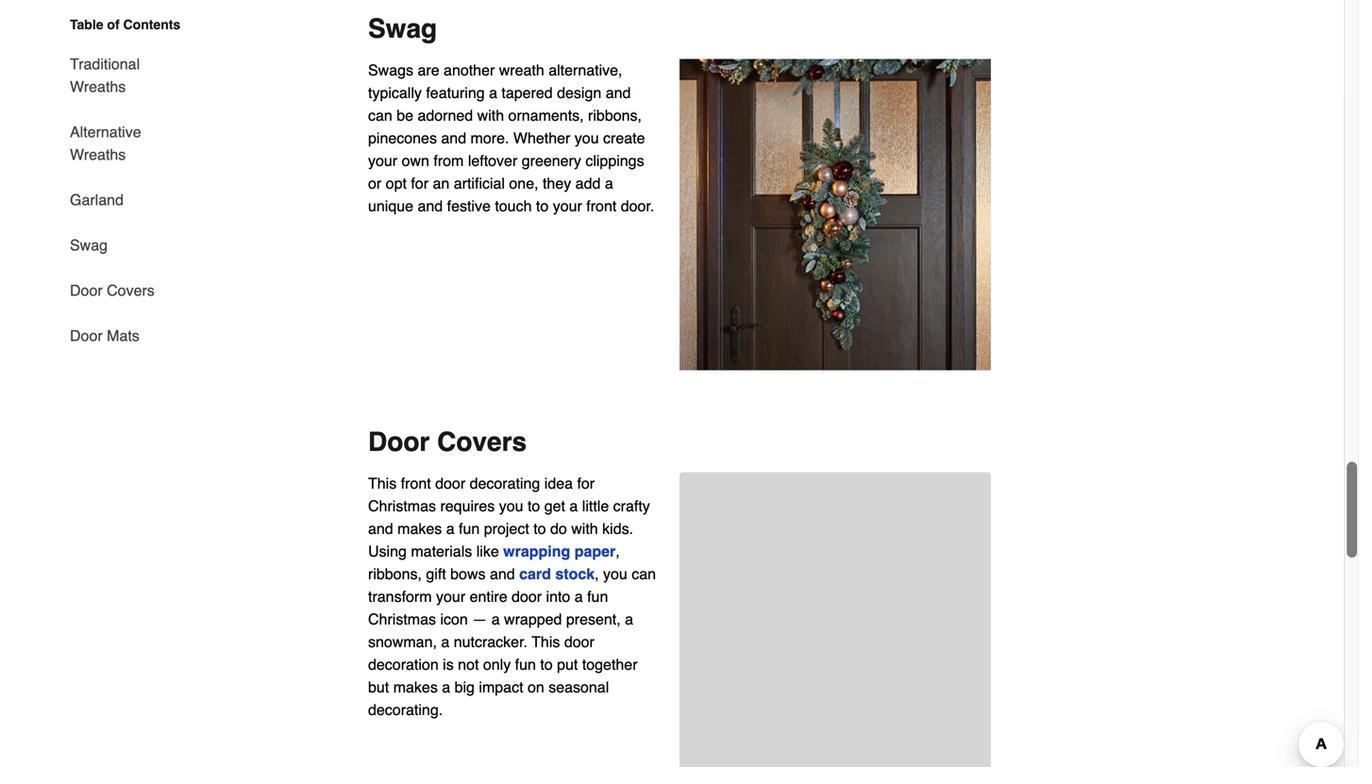 Task type: vqa. For each thing, say whether or not it's contained in the screenshot.
the right Planting
no



Task type: describe. For each thing, give the bounding box(es) containing it.
snowman,
[[368, 632, 437, 649]]

tapered
[[502, 82, 553, 100]]

wrapping paper
[[503, 541, 616, 558]]

impact
[[479, 677, 524, 694]]

little
[[582, 496, 609, 513]]

christmas inside this front door decorating idea for christmas requires you to get a little crafty and makes a fun project to do with kids. using materials like
[[368, 496, 436, 513]]

an evergreen swag adorned with red, pink and gold ornaments and pinecones on a front door. image
[[680, 57, 992, 369]]

front inside swags are another wreath alternative, typically featuring a tapered design and can be adorned with ornaments, ribbons, pinecones and more. whether you create your own from leftover greenery clippings or opt for an artificial one, they add a unique and festive touch to your front door.
[[587, 195, 617, 213]]

wrapping
[[503, 541, 571, 558]]

a front door decorated to look like a gift with gold wrapping paper and a red ribbon, and a wreath. image
[[680, 471, 992, 678]]

door for the door mats link at the top
[[70, 327, 103, 345]]

garland
[[70, 191, 124, 209]]

to left get
[[528, 496, 540, 513]]

project
[[484, 518, 530, 536]]

transform
[[368, 586, 432, 604]]

paper
[[575, 541, 616, 558]]

, for , ribbons, gift bows and
[[616, 541, 620, 558]]

requires
[[440, 496, 495, 513]]

2 horizontal spatial door
[[565, 632, 595, 649]]

stock
[[556, 564, 595, 581]]

makes inside , you can transform your entire door into a fun christmas icon — a wrapped present, a snowman, a nutcracker. this door decoration is not only fun to put together but makes a big impact on seasonal decorating.
[[394, 677, 438, 694]]

your inside , you can transform your entire door into a fun christmas icon — a wrapped present, a snowman, a nutcracker. this door decoration is not only fun to put together but makes a big impact on seasonal decorating.
[[436, 586, 466, 604]]

typically
[[368, 82, 422, 100]]

adorned
[[418, 105, 473, 122]]

leftover
[[468, 150, 518, 168]]

and down an
[[418, 195, 443, 213]]

covers inside table of contents element
[[107, 282, 155, 299]]

1 vertical spatial door
[[512, 586, 542, 604]]

a right —
[[492, 609, 500, 626]]

mats
[[107, 327, 140, 345]]

a up is
[[441, 632, 450, 649]]

put
[[557, 654, 578, 672]]

they
[[543, 173, 572, 190]]

2 horizontal spatial your
[[553, 195, 582, 213]]

or
[[368, 173, 382, 190]]

materials
[[411, 541, 472, 558]]

festive
[[447, 195, 491, 213]]

to left do at the bottom left of page
[[534, 518, 546, 536]]

from
[[434, 150, 464, 168]]

you inside swags are another wreath alternative, typically featuring a tapered design and can be adorned with ornaments, ribbons, pinecones and more. whether you create your own from leftover greenery clippings or opt for an artificial one, they add a unique and festive touch to your front door.
[[575, 127, 599, 145]]

using
[[368, 541, 407, 558]]

you inside this front door decorating idea for christmas requires you to get a little crafty and makes a fun project to do with kids. using materials like
[[499, 496, 524, 513]]

christmas inside , you can transform your entire door into a fun christmas icon — a wrapped present, a snowman, a nutcracker. this door decoration is not only fun to put together but makes a big impact on seasonal decorating.
[[368, 609, 436, 626]]

entire
[[470, 586, 508, 604]]

alternative,
[[549, 59, 623, 77]]

swag inside table of contents element
[[70, 237, 108, 254]]

a down another
[[489, 82, 498, 100]]

wreath
[[499, 59, 545, 77]]

alternative
[[70, 123, 141, 141]]

on
[[528, 677, 545, 694]]

but
[[368, 677, 389, 694]]

unique
[[368, 195, 414, 213]]

table
[[70, 17, 103, 32]]

a up materials
[[446, 518, 455, 536]]

to inside swags are another wreath alternative, typically featuring a tapered design and can be adorned with ornaments, ribbons, pinecones and more. whether you create your own from leftover greenery clippings or opt for an artificial one, they add a unique and festive touch to your front door.
[[536, 195, 549, 213]]

garland link
[[70, 178, 124, 223]]

traditional wreaths
[[70, 55, 140, 95]]

decoration
[[368, 654, 439, 672]]

ribbons, inside , ribbons, gift bows and
[[368, 564, 422, 581]]

only
[[483, 654, 511, 672]]

door covers inside table of contents element
[[70, 282, 155, 299]]

table of contents
[[70, 17, 181, 32]]

door for door covers link
[[70, 282, 103, 299]]

this inside , you can transform your entire door into a fun christmas icon — a wrapped present, a snowman, a nutcracker. this door decoration is not only fun to put together but makes a big impact on seasonal decorating.
[[532, 632, 560, 649]]

decorating.
[[368, 700, 443, 717]]

own
[[402, 150, 430, 168]]

pinecones
[[368, 127, 437, 145]]

are
[[418, 59, 440, 77]]

, ribbons, gift bows and
[[368, 541, 620, 581]]

be
[[397, 105, 414, 122]]

design
[[557, 82, 602, 100]]

1 vertical spatial door covers
[[368, 425, 527, 456]]

1 horizontal spatial covers
[[437, 425, 527, 456]]

contents
[[123, 17, 181, 32]]

get
[[545, 496, 566, 513]]

an
[[433, 173, 450, 190]]

door.
[[621, 195, 655, 213]]

alternative wreaths
[[70, 123, 141, 163]]

decorating
[[470, 473, 540, 490]]

card stock
[[519, 564, 595, 581]]

with inside this front door decorating idea for christmas requires you to get a little crafty and makes a fun project to do with kids. using materials like
[[572, 518, 598, 536]]

can inside swags are another wreath alternative, typically featuring a tapered design and can be adorned with ornaments, ribbons, pinecones and more. whether you create your own from leftover greenery clippings or opt for an artificial one, they add a unique and festive touch to your front door.
[[368, 105, 393, 122]]

1 horizontal spatial fun
[[515, 654, 536, 672]]

opt
[[386, 173, 407, 190]]

a right present,
[[625, 609, 634, 626]]



Task type: locate. For each thing, give the bounding box(es) containing it.
1 vertical spatial fun
[[587, 586, 608, 604]]

for inside this front door decorating idea for christmas requires you to get a little crafty and makes a fun project to do with kids. using materials like
[[577, 473, 595, 490]]

swag link
[[70, 223, 108, 268]]

kids.
[[603, 518, 634, 536]]

ribbons, up transform
[[368, 564, 422, 581]]

ribbons,
[[588, 105, 642, 122], [368, 564, 422, 581]]

1 horizontal spatial door covers
[[368, 425, 527, 456]]

with up paper
[[572, 518, 598, 536]]

1 vertical spatial christmas
[[368, 609, 436, 626]]

door mats link
[[70, 314, 140, 348]]

fun inside this front door decorating idea for christmas requires you to get a little crafty and makes a fun project to do with kids. using materials like
[[459, 518, 480, 536]]

0 vertical spatial with
[[478, 105, 504, 122]]

front
[[587, 195, 617, 213], [401, 473, 431, 490]]

—
[[472, 609, 488, 626]]

, you can transform your entire door into a fun christmas icon — a wrapped present, a snowman, a nutcracker. this door decoration is not only fun to put together but makes a big impact on seasonal decorating.
[[368, 564, 656, 717]]

greenery
[[522, 150, 582, 168]]

1 horizontal spatial this
[[532, 632, 560, 649]]

one,
[[509, 173, 539, 190]]

0 horizontal spatial fun
[[459, 518, 480, 536]]

1 horizontal spatial ribbons,
[[588, 105, 642, 122]]

fun up the on
[[515, 654, 536, 672]]

front up materials
[[401, 473, 431, 490]]

a right add
[[605, 173, 614, 190]]

like
[[477, 541, 499, 558]]

front inside this front door decorating idea for christmas requires you to get a little crafty and makes a fun project to do with kids. using materials like
[[401, 473, 431, 490]]

2 vertical spatial door
[[565, 632, 595, 649]]

front down add
[[587, 195, 617, 213]]

is
[[443, 654, 454, 672]]

0 horizontal spatial door
[[435, 473, 466, 490]]

can
[[368, 105, 393, 122], [632, 564, 656, 581]]

0 vertical spatial door
[[435, 473, 466, 490]]

door covers link
[[70, 268, 155, 314]]

to left put
[[540, 654, 553, 672]]

1 wreaths from the top
[[70, 78, 126, 95]]

1 horizontal spatial you
[[575, 127, 599, 145]]

swag
[[368, 12, 437, 42], [70, 237, 108, 254]]

, for , you can transform your entire door into a fun christmas icon — a wrapped present, a snowman, a nutcracker. this door decoration is not only fun to put together but makes a big impact on seasonal decorating.
[[595, 564, 599, 581]]

door up the requires on the bottom
[[435, 473, 466, 490]]

ribbons, up create
[[588, 105, 642, 122]]

can down kids.
[[632, 564, 656, 581]]

0 vertical spatial door
[[70, 282, 103, 299]]

door
[[70, 282, 103, 299], [70, 327, 103, 345], [368, 425, 430, 456]]

1 vertical spatial makes
[[394, 677, 438, 694]]

door mats
[[70, 327, 140, 345]]

for up 'little'
[[577, 473, 595, 490]]

door inside this front door decorating idea for christmas requires you to get a little crafty and makes a fun project to do with kids. using materials like
[[435, 473, 466, 490]]

1 vertical spatial you
[[499, 496, 524, 513]]

present,
[[566, 609, 621, 626]]

door covers up the door mats link at the top
[[70, 282, 155, 299]]

1 vertical spatial can
[[632, 564, 656, 581]]

icon
[[440, 609, 468, 626]]

for
[[411, 173, 429, 190], [577, 473, 595, 490]]

2 vertical spatial your
[[436, 586, 466, 604]]

0 vertical spatial christmas
[[368, 496, 436, 513]]

wreaths down alternative
[[70, 146, 126, 163]]

covers up mats at the top left of page
[[107, 282, 155, 299]]

1 vertical spatial ribbons,
[[368, 564, 422, 581]]

makes inside this front door decorating idea for christmas requires you to get a little crafty and makes a fun project to do with kids. using materials like
[[398, 518, 442, 536]]

fun up present,
[[587, 586, 608, 604]]

your up or
[[368, 150, 398, 168]]

big
[[455, 677, 475, 694]]

with
[[478, 105, 504, 122], [572, 518, 598, 536]]

door up wrapped on the bottom left of page
[[512, 586, 542, 604]]

2 christmas from the top
[[368, 609, 436, 626]]

0 vertical spatial fun
[[459, 518, 480, 536]]

traditional wreaths link
[[70, 42, 196, 110]]

this
[[368, 473, 397, 490], [532, 632, 560, 649]]

gift
[[426, 564, 446, 581]]

door covers up the requires on the bottom
[[368, 425, 527, 456]]

covers
[[107, 282, 155, 299], [437, 425, 527, 456]]

0 horizontal spatial door covers
[[70, 282, 155, 299]]

1 horizontal spatial your
[[436, 586, 466, 604]]

wreaths inside traditional wreaths
[[70, 78, 126, 95]]

and up from
[[441, 127, 467, 145]]

1 vertical spatial covers
[[437, 425, 527, 456]]

card
[[519, 564, 551, 581]]

of
[[107, 17, 120, 32]]

you
[[575, 127, 599, 145], [499, 496, 524, 513], [603, 564, 628, 581]]

1 horizontal spatial ,
[[616, 541, 620, 558]]

and up entire
[[490, 564, 515, 581]]

bows
[[451, 564, 486, 581]]

0 horizontal spatial covers
[[107, 282, 155, 299]]

together
[[582, 654, 638, 672]]

and right design
[[606, 82, 631, 100]]

ornaments,
[[509, 105, 584, 122]]

christmas up snowman,
[[368, 609, 436, 626]]

0 horizontal spatial with
[[478, 105, 504, 122]]

0 horizontal spatial ribbons,
[[368, 564, 422, 581]]

2 vertical spatial door
[[368, 425, 430, 456]]

0 horizontal spatial ,
[[595, 564, 599, 581]]

traditional
[[70, 55, 140, 73]]

you inside , you can transform your entire door into a fun christmas icon — a wrapped present, a snowman, a nutcracker. this door decoration is not only fun to put together but makes a big impact on seasonal decorating.
[[603, 564, 628, 581]]

can inside , you can transform your entire door into a fun christmas icon — a wrapped present, a snowman, a nutcracker. this door decoration is not only fun to put together but makes a big impact on seasonal decorating.
[[632, 564, 656, 581]]

0 horizontal spatial your
[[368, 150, 398, 168]]

2 vertical spatial fun
[[515, 654, 536, 672]]

0 vertical spatial ,
[[616, 541, 620, 558]]

featuring
[[426, 82, 485, 100]]

0 horizontal spatial front
[[401, 473, 431, 490]]

seasonal
[[549, 677, 609, 694]]

, inside , ribbons, gift bows and
[[616, 541, 620, 558]]

0 vertical spatial makes
[[398, 518, 442, 536]]

1 horizontal spatial for
[[577, 473, 595, 490]]

to inside , you can transform your entire door into a fun christmas icon — a wrapped present, a snowman, a nutcracker. this door decoration is not only fun to put together but makes a big impact on seasonal decorating.
[[540, 654, 553, 672]]

and
[[606, 82, 631, 100], [441, 127, 467, 145], [418, 195, 443, 213], [368, 518, 394, 536], [490, 564, 515, 581]]

your up icon
[[436, 586, 466, 604]]

0 horizontal spatial swag
[[70, 237, 108, 254]]

not
[[458, 654, 479, 672]]

swag up swags
[[368, 12, 437, 42]]

table of contents element
[[55, 15, 196, 348]]

door
[[435, 473, 466, 490], [512, 586, 542, 604], [565, 632, 595, 649]]

1 christmas from the top
[[368, 496, 436, 513]]

2 wreaths from the top
[[70, 146, 126, 163]]

you up clippings
[[575, 127, 599, 145]]

fun down the requires on the bottom
[[459, 518, 480, 536]]

this down wrapped on the bottom left of page
[[532, 632, 560, 649]]

a right into
[[575, 586, 583, 604]]

makes
[[398, 518, 442, 536], [394, 677, 438, 694]]

and inside , ribbons, gift bows and
[[490, 564, 515, 581]]

0 horizontal spatial you
[[499, 496, 524, 513]]

wreaths
[[70, 78, 126, 95], [70, 146, 126, 163]]

1 vertical spatial this
[[532, 632, 560, 649]]

clippings
[[586, 150, 645, 168]]

a left big
[[442, 677, 451, 694]]

, down paper
[[595, 564, 599, 581]]

0 vertical spatial your
[[368, 150, 398, 168]]

0 vertical spatial swag
[[368, 12, 437, 42]]

another
[[444, 59, 495, 77]]

crafty
[[614, 496, 650, 513]]

christmas up using
[[368, 496, 436, 513]]

swag down garland link
[[70, 237, 108, 254]]

, inside , you can transform your entire door into a fun christmas icon — a wrapped present, a snowman, a nutcracker. this door decoration is not only fun to put together but makes a big impact on seasonal decorating.
[[595, 564, 599, 581]]

with inside swags are another wreath alternative, typically featuring a tapered design and can be adorned with ornaments, ribbons, pinecones and more. whether you create your own from leftover greenery clippings or opt for an artificial one, they add a unique and festive touch to your front door.
[[478, 105, 504, 122]]

christmas
[[368, 496, 436, 513], [368, 609, 436, 626]]

a
[[489, 82, 498, 100], [605, 173, 614, 190], [570, 496, 578, 513], [446, 518, 455, 536], [575, 586, 583, 604], [492, 609, 500, 626], [625, 609, 634, 626], [441, 632, 450, 649], [442, 677, 451, 694]]

artificial
[[454, 173, 505, 190]]

makes up decorating.
[[394, 677, 438, 694]]

, down kids.
[[616, 541, 620, 558]]

wreaths for traditional wreaths
[[70, 78, 126, 95]]

1 vertical spatial with
[[572, 518, 598, 536]]

a right get
[[570, 496, 578, 513]]

0 vertical spatial can
[[368, 105, 393, 122]]

to down they
[[536, 195, 549, 213]]

1 vertical spatial ,
[[595, 564, 599, 581]]

1 vertical spatial your
[[553, 195, 582, 213]]

card stock link
[[519, 564, 595, 581]]

swags
[[368, 59, 414, 77]]

0 vertical spatial door covers
[[70, 282, 155, 299]]

do
[[551, 518, 567, 536]]

1 vertical spatial front
[[401, 473, 431, 490]]

fun
[[459, 518, 480, 536], [587, 586, 608, 604], [515, 654, 536, 672]]

can left be
[[368, 105, 393, 122]]

nutcracker.
[[454, 632, 528, 649]]

0 vertical spatial covers
[[107, 282, 155, 299]]

0 horizontal spatial can
[[368, 105, 393, 122]]

1 vertical spatial wreaths
[[70, 146, 126, 163]]

wreaths inside alternative wreaths
[[70, 146, 126, 163]]

1 vertical spatial for
[[577, 473, 595, 490]]

makes up materials
[[398, 518, 442, 536]]

2 vertical spatial you
[[603, 564, 628, 581]]

0 vertical spatial you
[[575, 127, 599, 145]]

into
[[546, 586, 571, 604]]

touch
[[495, 195, 532, 213]]

door up put
[[565, 632, 595, 649]]

whether
[[514, 127, 571, 145]]

0 vertical spatial this
[[368, 473, 397, 490]]

1 vertical spatial swag
[[70, 237, 108, 254]]

0 horizontal spatial this
[[368, 473, 397, 490]]

0 vertical spatial front
[[587, 195, 617, 213]]

0 vertical spatial ribbons,
[[588, 105, 642, 122]]

alternative wreaths link
[[70, 110, 196, 178]]

this front door decorating idea for christmas requires you to get a little crafty and makes a fun project to do with kids. using materials like
[[368, 473, 650, 558]]

and up using
[[368, 518, 394, 536]]

1 horizontal spatial swag
[[368, 12, 437, 42]]

1 horizontal spatial with
[[572, 518, 598, 536]]

2 horizontal spatial you
[[603, 564, 628, 581]]

wreaths for alternative wreaths
[[70, 146, 126, 163]]

1 vertical spatial door
[[70, 327, 103, 345]]

ribbons, inside swags are another wreath alternative, typically featuring a tapered design and can be adorned with ornaments, ribbons, pinecones and more. whether you create your own from leftover greenery clippings or opt for an artificial one, they add a unique and festive touch to your front door.
[[588, 105, 642, 122]]

this inside this front door decorating idea for christmas requires you to get a little crafty and makes a fun project to do with kids. using materials like
[[368, 473, 397, 490]]

more.
[[471, 127, 509, 145]]

2 horizontal spatial fun
[[587, 586, 608, 604]]

this up using
[[368, 473, 397, 490]]

wrapped
[[504, 609, 562, 626]]

your down they
[[553, 195, 582, 213]]

create
[[603, 127, 645, 145]]

wrapping paper link
[[503, 541, 616, 558]]

you down paper
[[603, 564, 628, 581]]

1 horizontal spatial door
[[512, 586, 542, 604]]

you up 'project'
[[499, 496, 524, 513]]

for left an
[[411, 173, 429, 190]]

0 vertical spatial for
[[411, 173, 429, 190]]

0 vertical spatial wreaths
[[70, 78, 126, 95]]

add
[[576, 173, 601, 190]]

for inside swags are another wreath alternative, typically featuring a tapered design and can be adorned with ornaments, ribbons, pinecones and more. whether you create your own from leftover greenery clippings or opt for an artificial one, they add a unique and festive touch to your front door.
[[411, 173, 429, 190]]

1 horizontal spatial can
[[632, 564, 656, 581]]

your
[[368, 150, 398, 168], [553, 195, 582, 213], [436, 586, 466, 604]]

wreaths down the traditional
[[70, 78, 126, 95]]

idea
[[545, 473, 573, 490]]

1 horizontal spatial front
[[587, 195, 617, 213]]

0 horizontal spatial for
[[411, 173, 429, 190]]

swags are another wreath alternative, typically featuring a tapered design and can be adorned with ornaments, ribbons, pinecones and more. whether you create your own from leftover greenery clippings or opt for an artificial one, they add a unique and festive touch to your front door.
[[368, 59, 655, 213]]

and inside this front door decorating idea for christmas requires you to get a little crafty and makes a fun project to do with kids. using materials like
[[368, 518, 394, 536]]

with up the 'more.'
[[478, 105, 504, 122]]

covers up decorating
[[437, 425, 527, 456]]



